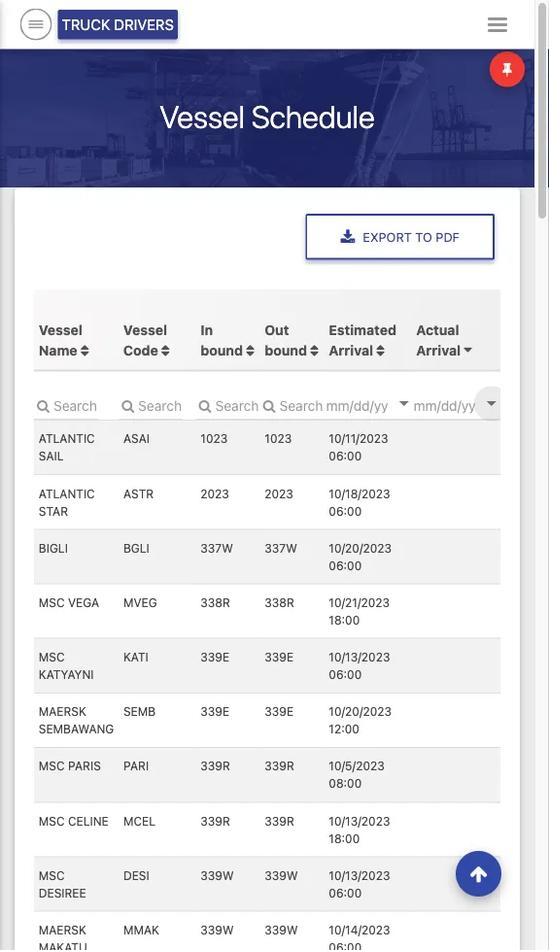 Task type: locate. For each thing, give the bounding box(es) containing it.
2 10/14/20 from the top
[[504, 814, 549, 828]]

18:00 for 10/13/2023 18:00
[[329, 831, 360, 845]]

338r
[[201, 596, 230, 609], [265, 596, 294, 609]]

mm/dd/yy field
[[324, 390, 441, 419], [412, 390, 528, 419], [499, 390, 549, 419]]

03:00 for 339w
[[504, 886, 537, 900]]

3 mm/dd/yy field from the left
[[499, 390, 549, 419]]

3 msc from the top
[[39, 759, 65, 773]]

1 vertical spatial 10/14/20
[[504, 814, 549, 828]]

18:00 inside the 10/13/2023 18:00
[[329, 831, 360, 845]]

2023
[[201, 486, 229, 500], [265, 486, 293, 500]]

4 msc from the top
[[39, 814, 65, 828]]

bound down the in
[[201, 341, 243, 358]]

arrival down estimated
[[329, 341, 373, 358]]

0 vertical spatial 10/21/20
[[504, 541, 549, 555]]

star
[[39, 504, 68, 517]]

1 atlantic from the top
[[39, 432, 95, 445]]

bound inside out bound
[[265, 341, 307, 358]]

atlantic for star
[[39, 486, 95, 500]]

10/14/20 03:00 for 339w
[[504, 869, 549, 900]]

10/14/20 03:00
[[504, 650, 549, 681], [504, 814, 549, 845], [504, 869, 549, 900]]

1 horizontal spatial 2023
[[265, 486, 293, 500]]

actual
[[416, 321, 459, 337]]

0 vertical spatial 10/13/2023 06:00
[[329, 650, 390, 681]]

1 arrival from the left
[[329, 341, 373, 358]]

06:00 inside 10/6/202 06:00
[[504, 777, 537, 790]]

msc left 'celine'
[[39, 814, 65, 828]]

msc
[[39, 596, 65, 609], [39, 650, 65, 664], [39, 759, 65, 773], [39, 814, 65, 828], [39, 869, 65, 882]]

None field
[[34, 390, 98, 419], [119, 390, 183, 419], [196, 390, 260, 419], [260, 390, 324, 419], [34, 390, 98, 419], [119, 390, 183, 419], [196, 390, 260, 419], [260, 390, 324, 419]]

maersk inside maersk makatu
[[39, 923, 86, 937]]

10/13/2023 06:00
[[329, 650, 390, 681], [329, 869, 390, 900]]

0 horizontal spatial 1023
[[201, 432, 228, 445]]

msc left vega at the left bottom of the page
[[39, 596, 65, 609]]

339w
[[201, 869, 234, 882], [265, 869, 298, 882], [201, 923, 234, 937], [265, 923, 298, 937]]

2 bound from the left
[[265, 341, 307, 358]]

08:00
[[329, 777, 362, 790]]

06:00 for 1023
[[329, 449, 362, 463]]

vessel for vessel schedule
[[160, 98, 245, 135]]

msc up katyayni
[[39, 650, 65, 664]]

0 vertical spatial 10/13/2023
[[329, 650, 390, 664]]

2 vertical spatial 10/14/20
[[504, 869, 549, 882]]

3 10/14/20 from the top
[[504, 869, 549, 882]]

10/13/2023 down the 10/21/2023 18:00
[[329, 650, 390, 664]]

0 horizontal spatial 338r
[[201, 596, 230, 609]]

337w right bgli
[[201, 541, 233, 555]]

truck drivers link
[[58, 10, 178, 39]]

10/14/20 03:00 for 339e
[[504, 650, 549, 681]]

10/20/2023
[[329, 541, 392, 555], [329, 705, 392, 718]]

maersk for maersk sembawang semb
[[39, 705, 86, 718]]

0 horizontal spatial 2023
[[201, 486, 229, 500]]

10/14/20 03:00 down 10/6/202 06:00
[[504, 814, 549, 845]]

1 10/13/2023 from the top
[[329, 650, 390, 664]]

10/13/2023 06:00 up 10/14/2023
[[329, 869, 390, 900]]

2023 right astr
[[201, 486, 229, 500]]

msc for msc vega
[[39, 596, 65, 609]]

1 mm/dd/yy field from the left
[[324, 390, 441, 419]]

1 horizontal spatial bound
[[265, 341, 307, 358]]

03:00
[[504, 449, 537, 463], [504, 613, 537, 627], [504, 668, 537, 681], [504, 831, 537, 845], [504, 886, 537, 900]]

0 vertical spatial 10/14/20
[[504, 650, 549, 664]]

10/22/20 03:00
[[504, 596, 549, 627]]

pari
[[123, 759, 149, 773]]

0 vertical spatial maersk
[[39, 705, 86, 718]]

1 horizontal spatial 337w
[[265, 541, 297, 555]]

atlantic sail
[[39, 432, 95, 463]]

atlantic for sail
[[39, 432, 95, 445]]

18:00 down 08:00
[[329, 831, 360, 845]]

18:00 inside the 10/21/2023 18:00
[[329, 613, 360, 627]]

2 vertical spatial 10/13/2023
[[329, 869, 390, 882]]

mmak
[[123, 923, 159, 937]]

18:00
[[329, 613, 360, 627], [329, 831, 360, 845]]

06:00 up 10/14/2023
[[329, 886, 362, 900]]

06:00 down "10/11/2023"
[[329, 449, 362, 463]]

1 maersk from the top
[[39, 705, 86, 718]]

arrival
[[329, 341, 373, 358], [416, 341, 461, 358]]

06:00 down 10/6/202 at the bottom of page
[[504, 777, 537, 790]]

1 03:00 from the top
[[504, 449, 537, 463]]

maersk makatu
[[39, 923, 87, 951]]

03:00 inside 10/12/20 03:00
[[504, 449, 537, 463]]

10/13/2023 06:00 down the 10/21/2023 18:00
[[329, 650, 390, 681]]

06:00 for 339w
[[329, 886, 362, 900]]

2 msc from the top
[[39, 650, 65, 664]]

10/21/20 up 13:00 in the bottom right of the page
[[504, 705, 549, 718]]

schedule
[[252, 98, 375, 135]]

06:00 inside 10/20/2023 06:00
[[329, 558, 362, 572]]

2 maersk from the top
[[39, 923, 86, 937]]

2 10/13/2023 06:00 from the top
[[329, 869, 390, 900]]

1 vertical spatial 10/13/2023
[[329, 814, 390, 828]]

0 vertical spatial 10/14/20 03:00
[[504, 650, 549, 681]]

vega
[[68, 596, 99, 609]]

vessel code
[[123, 321, 167, 358]]

10/19/20 01:00
[[504, 486, 549, 517]]

5 msc from the top
[[39, 869, 65, 882]]

mcel
[[123, 814, 155, 828]]

03:00 down 10/6/202 06:00
[[504, 831, 537, 845]]

0 vertical spatial atlantic
[[39, 432, 95, 445]]

msc up desiree
[[39, 869, 65, 882]]

pdf
[[436, 230, 460, 244]]

maersk for maersk makatu
[[39, 923, 86, 937]]

mm/dd/yy field up 10/12/20
[[412, 390, 528, 419]]

export
[[363, 230, 412, 244]]

2 2023 from the left
[[265, 486, 293, 500]]

18:00 down 10/21/2023
[[329, 613, 360, 627]]

1 vertical spatial atlantic
[[39, 486, 95, 500]]

337w
[[201, 541, 233, 555], [265, 541, 297, 555]]

kati
[[123, 650, 148, 664]]

10/12/20
[[504, 432, 549, 445]]

06:00 up 10/21/2023
[[329, 558, 362, 572]]

1 10/21/20 from the top
[[504, 541, 549, 555]]

desiree
[[39, 886, 86, 900]]

0 vertical spatial 10/20/2023
[[329, 541, 392, 555]]

339e
[[201, 650, 230, 664], [265, 650, 294, 664], [201, 705, 230, 718], [265, 705, 294, 718]]

10/14/20 03:00 for 339r
[[504, 814, 549, 845]]

10/14/20
[[504, 650, 549, 664], [504, 814, 549, 828], [504, 869, 549, 882]]

1 horizontal spatial arrival
[[416, 341, 461, 358]]

2 03:00 from the top
[[504, 613, 537, 627]]

open calendar image
[[487, 401, 496, 406]]

0 horizontal spatial bound
[[201, 341, 243, 358]]

maersk up makatu
[[39, 923, 86, 937]]

to
[[415, 230, 432, 244]]

arrival inside estimated arrival
[[329, 341, 373, 358]]

1 vertical spatial 10/20/2023
[[329, 705, 392, 718]]

mveg
[[123, 596, 157, 609]]

338r right mveg
[[201, 596, 230, 609]]

06:00 up 10/20/2023 12:00 at the bottom of page
[[329, 668, 362, 681]]

bgli
[[123, 541, 149, 555]]

338r left 10/21/2023
[[265, 596, 294, 609]]

06:00 inside 10/21/20 06:00
[[504, 558, 537, 572]]

337w left 10/20/2023 06:00 at the right of page
[[265, 541, 297, 555]]

10/20/2023 down the 10/18/2023 06:00
[[329, 541, 392, 555]]

1 bound from the left
[[201, 341, 243, 358]]

10/20/2023 06:00
[[329, 541, 392, 572]]

10/13/2023
[[329, 650, 390, 664], [329, 814, 390, 828], [329, 869, 390, 882]]

2 18:00 from the top
[[329, 831, 360, 845]]

1 vertical spatial 10/14/20 03:00
[[504, 814, 549, 845]]

1023 left "10/11/2023"
[[265, 432, 292, 445]]

1 10/14/20 from the top
[[504, 650, 549, 664]]

bound down out
[[265, 341, 307, 358]]

10/20/2023 for 12:00
[[329, 705, 392, 718]]

1 10/14/20 03:00 from the top
[[504, 650, 549, 681]]

3 03:00 from the top
[[504, 668, 537, 681]]

10/21/20
[[504, 541, 549, 555], [504, 705, 549, 718]]

10/15/20
[[504, 923, 549, 937]]

3 10/14/20 03:00 from the top
[[504, 869, 549, 900]]

desi
[[123, 869, 149, 882]]

atlantic up sail
[[39, 432, 95, 445]]

10/14/20 up 10/15/20
[[504, 869, 549, 882]]

03:00 down '10/22/20'
[[504, 613, 537, 627]]

2 10/21/20 from the top
[[504, 705, 549, 718]]

in
[[201, 321, 213, 337]]

5 03:00 from the top
[[504, 886, 537, 900]]

10/14/20 for 339r
[[504, 814, 549, 828]]

1 horizontal spatial 338r
[[265, 596, 294, 609]]

10/6/202 06:00
[[504, 759, 549, 790]]

truck
[[62, 16, 110, 33]]

katyayni
[[39, 668, 94, 681]]

maersk sembawang semb
[[39, 705, 156, 736]]

10/5/2023
[[329, 759, 385, 773]]

06:00 inside the 10/18/2023 06:00
[[329, 504, 362, 517]]

arrival for estimated arrival
[[329, 341, 373, 358]]

1 vertical spatial 18:00
[[329, 831, 360, 845]]

maersk up sembawang
[[39, 705, 86, 718]]

0 vertical spatial 18:00
[[329, 613, 360, 627]]

10/14/20 03:00 down 10/22/20 03:00
[[504, 650, 549, 681]]

astr
[[123, 486, 154, 500]]

1 vertical spatial 10/21/20
[[504, 705, 549, 718]]

10/20/2023 for 06:00
[[329, 541, 392, 555]]

10/14/20 down 10/22/20 03:00
[[504, 650, 549, 664]]

10/14/20 for 339w
[[504, 869, 549, 882]]

03:00 up 10/21/20 13:00
[[504, 668, 537, 681]]

06:00 up '10/22/20'
[[504, 558, 537, 572]]

0 horizontal spatial 337w
[[201, 541, 233, 555]]

vessel
[[160, 98, 245, 135], [39, 321, 82, 337], [123, 321, 167, 337]]

mm/dd/yy field up "10/11/2023"
[[324, 390, 441, 419]]

bound for out
[[265, 341, 307, 358]]

bound
[[201, 341, 243, 358], [265, 341, 307, 358]]

4 03:00 from the top
[[504, 831, 537, 845]]

10/14/20 03:00 up 10/15/20
[[504, 869, 549, 900]]

1 1023 from the left
[[201, 432, 228, 445]]

10/21/20 13:00
[[504, 705, 549, 736]]

out bound
[[265, 321, 311, 358]]

2 arrival from the left
[[416, 341, 461, 358]]

2023 left 10/18/2023
[[265, 486, 293, 500]]

1 vertical spatial 10/13/2023 06:00
[[329, 869, 390, 900]]

10/21/20 for 13:00
[[504, 705, 549, 718]]

03:00 inside 10/22/20 03:00
[[504, 613, 537, 627]]

10/20/2023 12:00
[[329, 705, 392, 736]]

0 horizontal spatial arrival
[[329, 341, 373, 358]]

maersk
[[39, 705, 86, 718], [39, 923, 86, 937]]

1 10/20/2023 from the top
[[329, 541, 392, 555]]

10/13/2023 down the 10/13/2023 18:00
[[329, 869, 390, 882]]

10/21/2023 18:00
[[329, 596, 390, 627]]

arrival down actual
[[416, 341, 461, 358]]

bound inside in bound
[[201, 341, 243, 358]]

10/14/20 down 10/6/202 06:00
[[504, 814, 549, 828]]

06:00 down 10/18/2023
[[329, 504, 362, 517]]

2 10/14/20 03:00 from the top
[[504, 814, 549, 845]]

paris
[[68, 759, 101, 773]]

10/13/2023 for 339w
[[329, 869, 390, 882]]

2 mm/dd/yy field from the left
[[412, 390, 528, 419]]

06:00 inside 10/11/2023 06:00
[[329, 449, 362, 463]]

msc for msc paris
[[39, 759, 65, 773]]

03:00 up 10/15/20
[[504, 886, 537, 900]]

1 18:00 from the top
[[329, 613, 360, 627]]

339r
[[201, 759, 230, 773], [265, 759, 294, 773], [201, 814, 230, 828], [265, 814, 294, 828]]

03:00 down 10/12/20
[[504, 449, 537, 463]]

mm/dd/yy field right open calendar icon on the top of page
[[499, 390, 549, 419]]

10/21/20 down 01:00
[[504, 541, 549, 555]]

truck drivers
[[62, 16, 174, 33]]

1 10/13/2023 06:00 from the top
[[329, 650, 390, 681]]

vessel for vessel code
[[123, 321, 167, 337]]

vessel for vessel name
[[39, 321, 82, 337]]

10/13/2023 06:00 for 339e
[[329, 650, 390, 681]]

2 atlantic from the top
[[39, 486, 95, 500]]

1 horizontal spatial 1023
[[265, 432, 292, 445]]

msc inside msc desiree
[[39, 869, 65, 882]]

msc left paris
[[39, 759, 65, 773]]

2 vertical spatial 10/14/20 03:00
[[504, 869, 549, 900]]

in bound
[[201, 321, 246, 358]]

339r left 10/5/2023
[[265, 759, 294, 773]]

3 10/13/2023 from the top
[[329, 869, 390, 882]]

06:00
[[329, 449, 362, 463], [329, 504, 362, 517], [329, 558, 362, 572], [504, 558, 537, 572], [329, 668, 362, 681], [504, 777, 537, 790], [329, 886, 362, 900]]

1 msc from the top
[[39, 596, 65, 609]]

atlantic
[[39, 432, 95, 445], [39, 486, 95, 500]]

1023
[[201, 432, 228, 445], [265, 432, 292, 445]]

maersk inside maersk sembawang semb
[[39, 705, 86, 718]]

2 1023 from the left
[[265, 432, 292, 445]]

10/20/2023 up 12:00
[[329, 705, 392, 718]]

semb
[[123, 705, 156, 718]]

2 10/13/2023 from the top
[[329, 814, 390, 828]]

1023 right asai
[[201, 432, 228, 445]]

atlantic up star at the bottom left
[[39, 486, 95, 500]]

2 10/20/2023 from the top
[[329, 705, 392, 718]]

mm/dd/yy field for open calendar image
[[324, 390, 441, 419]]

10/13/2023 down 08:00
[[329, 814, 390, 828]]

18:00 for 10/21/2023 18:00
[[329, 613, 360, 627]]

2 338r from the left
[[265, 596, 294, 609]]

1 337w from the left
[[201, 541, 233, 555]]

10/13/2023 for 339e
[[329, 650, 390, 664]]

msc inside msc katyayni
[[39, 650, 65, 664]]

sail
[[39, 449, 64, 463]]

1 vertical spatial maersk
[[39, 923, 86, 937]]



Task type: describe. For each thing, give the bounding box(es) containing it.
msc for msc desiree
[[39, 869, 65, 882]]

10/11/2023
[[329, 432, 388, 445]]

10/12/20 03:00
[[504, 432, 549, 463]]

10/22/20
[[504, 596, 549, 609]]

open calendar image
[[399, 401, 409, 406]]

12:00
[[329, 722, 359, 736]]

10/18/2023
[[329, 486, 390, 500]]

1 338r from the left
[[201, 596, 230, 609]]

sembawang
[[39, 722, 114, 736]]

msc vega
[[39, 596, 99, 609]]

10/19/20
[[504, 486, 549, 500]]

10/11/2023 06:00
[[329, 432, 388, 463]]

actual arrival
[[416, 321, 461, 358]]

vessel name
[[39, 321, 82, 358]]

makatu
[[39, 941, 87, 951]]

arrival for actual arrival
[[416, 341, 461, 358]]

vessel schedule
[[160, 98, 375, 135]]

asai
[[123, 432, 150, 445]]

13:00
[[504, 722, 535, 736]]

export to pdf link
[[306, 214, 495, 260]]

bound for in
[[201, 341, 243, 358]]

03:00 for 338r
[[504, 613, 537, 627]]

export to pdf
[[363, 230, 460, 244]]

10/13/2023 06:00 for 339w
[[329, 869, 390, 900]]

name
[[39, 341, 77, 358]]

339r left the 10/13/2023 18:00
[[265, 814, 294, 828]]

msc paris
[[39, 759, 101, 773]]

msc desiree
[[39, 869, 86, 900]]

10/14/2023
[[329, 923, 390, 937]]

mm/dd/yy field for open calendar icon on the top of page
[[412, 390, 528, 419]]

06:00 for 339e
[[329, 668, 362, 681]]

06:00 for 2023
[[329, 504, 362, 517]]

10/6/202
[[504, 759, 549, 773]]

339r right the pari
[[201, 759, 230, 773]]

out
[[265, 321, 289, 337]]

download image
[[341, 230, 355, 245]]

code
[[123, 341, 158, 358]]

msc katyayni
[[39, 650, 94, 681]]

2 337w from the left
[[265, 541, 297, 555]]

msc celine
[[39, 814, 109, 828]]

estimated
[[329, 321, 397, 337]]

10/21/20 for 06:00
[[504, 541, 549, 555]]

celine
[[68, 814, 109, 828]]

10/13/2023 18:00
[[329, 814, 390, 845]]

estimated arrival
[[329, 321, 397, 358]]

01:00
[[504, 504, 535, 517]]

10/21/20 06:00
[[504, 541, 549, 572]]

10/18/2023 06:00
[[329, 486, 390, 517]]

10/21/2023
[[329, 596, 390, 609]]

03:00 for 339e
[[504, 668, 537, 681]]

msc for msc katyayni
[[39, 650, 65, 664]]

drivers
[[114, 16, 174, 33]]

10/14/20 for 339e
[[504, 650, 549, 664]]

1 2023 from the left
[[201, 486, 229, 500]]

339r right the mcel
[[201, 814, 230, 828]]

bigli
[[39, 541, 68, 555]]

03:00 for 339r
[[504, 831, 537, 845]]

03:00 for 1023
[[504, 449, 537, 463]]

06:00 for 337w
[[329, 558, 362, 572]]

atlantic star
[[39, 486, 95, 517]]

10/5/2023 08:00
[[329, 759, 385, 790]]

msc for msc celine
[[39, 814, 65, 828]]

10/13/2023 for 339r
[[329, 814, 390, 828]]



Task type: vqa. For each thing, say whether or not it's contained in the screenshot.
Vessel
yes



